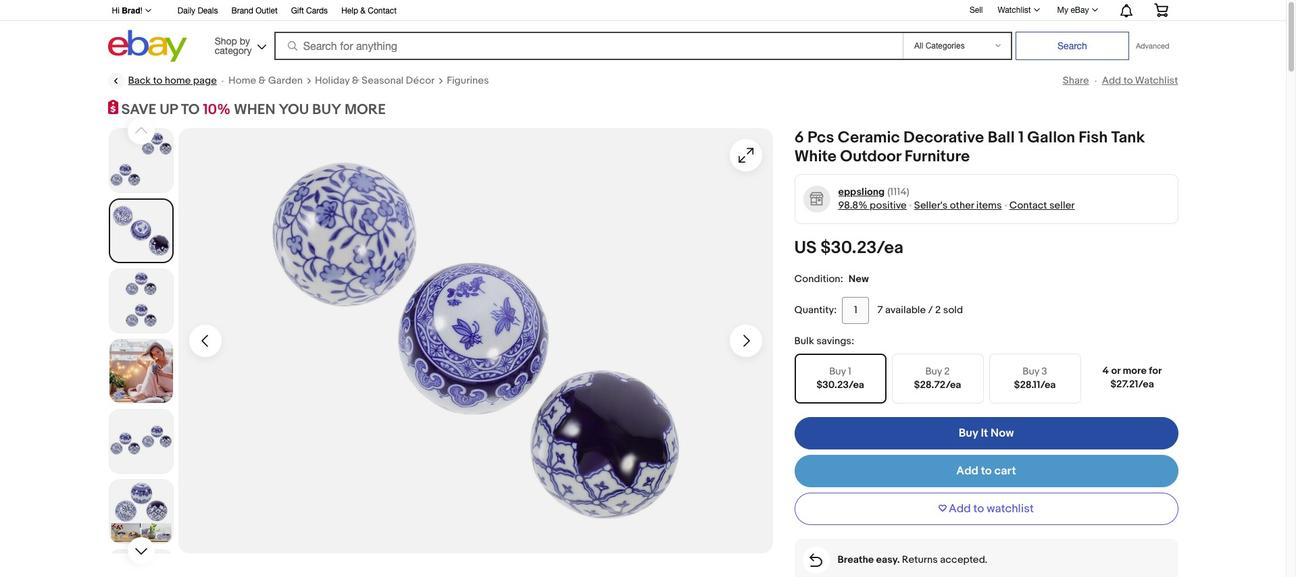 Task type: locate. For each thing, give the bounding box(es) containing it.
eppsliong
[[838, 186, 885, 198]]

holiday
[[315, 74, 350, 87]]

to
[[181, 101, 200, 119]]

buy for 2
[[926, 365, 942, 378]]

white
[[794, 147, 837, 166]]

buy left it
[[959, 427, 978, 440]]

7 available / 2 sold
[[877, 304, 963, 317]]

1 vertical spatial 1
[[848, 365, 851, 378]]

Quantity: text field
[[842, 297, 869, 324]]

watchlist
[[987, 503, 1034, 516]]

0 horizontal spatial 1
[[848, 365, 851, 378]]

1 horizontal spatial contact
[[1009, 199, 1047, 212]]

now
[[991, 427, 1014, 440]]

1 vertical spatial add
[[956, 465, 979, 478]]

buy inside buy 1 $30.23/ea
[[829, 365, 846, 378]]

$30.23/ea up new
[[821, 238, 904, 259]]

add down add to cart link
[[949, 503, 971, 516]]

buy 1 $30.23/ea
[[817, 365, 864, 392]]

easy.
[[876, 554, 900, 567]]

contact
[[368, 6, 397, 16], [1009, 199, 1047, 212]]

add left 'cart'
[[956, 465, 979, 478]]

& right home
[[258, 74, 266, 87]]

more
[[345, 101, 386, 119]]

to
[[153, 74, 162, 87], [1124, 74, 1133, 87], [981, 465, 992, 478], [974, 503, 984, 516]]

new
[[849, 273, 869, 286]]

quantity:
[[794, 304, 837, 317]]

accepted.
[[940, 554, 988, 567]]

holiday & seasonal décor
[[315, 74, 435, 87]]

1 right ball
[[1018, 128, 1024, 147]]

sell link
[[964, 5, 989, 15]]

& right the holiday
[[352, 74, 359, 87]]

0 vertical spatial contact
[[368, 6, 397, 16]]

my
[[1057, 5, 1069, 15]]

eppsliong image
[[803, 185, 831, 213]]

tank
[[1111, 128, 1145, 147]]

your shopping cart image
[[1153, 3, 1169, 17]]

0 horizontal spatial contact
[[368, 6, 397, 16]]

add for add to watchlist
[[949, 503, 971, 516]]

none submit inside the shop by category banner
[[1016, 32, 1129, 60]]

buy inside buy 3 $28.11/ea
[[1023, 365, 1039, 378]]

buy inside buy 2 $28.72/ea
[[926, 365, 942, 378]]

seller's
[[914, 199, 948, 212]]

& for seasonal
[[352, 74, 359, 87]]

pcs
[[808, 128, 834, 147]]

breathe easy. returns accepted.
[[838, 554, 988, 567]]

add to watchlist button
[[794, 493, 1178, 525]]

Search for anything text field
[[276, 33, 900, 59]]

0 horizontal spatial 2
[[935, 304, 941, 317]]

1 down the savings:
[[848, 365, 851, 378]]

&
[[360, 6, 366, 16], [258, 74, 266, 87], [352, 74, 359, 87]]

shop
[[215, 35, 237, 46]]

category
[[215, 45, 252, 56]]

to down advanced link
[[1124, 74, 1133, 87]]

condition:
[[794, 273, 843, 286]]

hi brad !
[[112, 6, 143, 16]]

0 vertical spatial 2
[[935, 304, 941, 317]]

my ebay
[[1057, 5, 1089, 15]]

to left watchlist
[[974, 503, 984, 516]]

buy down the savings:
[[829, 365, 846, 378]]

watchlist link
[[990, 2, 1046, 18]]

$27.21/ea
[[1110, 378, 1154, 391]]

brad
[[122, 6, 140, 16]]

contact right the help
[[368, 6, 397, 16]]

available
[[885, 304, 926, 317]]

add to watchlist
[[949, 503, 1034, 516]]

2 right /
[[935, 304, 941, 317]]

add inside button
[[949, 503, 971, 516]]

to right back
[[153, 74, 162, 87]]

gift cards
[[291, 6, 328, 16]]

account navigation
[[104, 0, 1178, 21]]

items
[[976, 199, 1002, 212]]

contact seller link
[[1009, 199, 1075, 212]]

1 inside 6 pcs ceramic decorative ball 1 gallon fish tank white outdoor furniture
[[1018, 128, 1024, 147]]

1 horizontal spatial &
[[352, 74, 359, 87]]

page
[[193, 74, 217, 87]]

back
[[128, 74, 151, 87]]

with details__icon image
[[810, 554, 822, 567]]

watchlist down advanced
[[1135, 74, 1178, 87]]

0 horizontal spatial watchlist
[[998, 5, 1031, 15]]

add to watchlist
[[1102, 74, 1178, 87]]

2 up $28.72/ea
[[944, 365, 950, 378]]

& inside account navigation
[[360, 6, 366, 16]]

0 vertical spatial add
[[1102, 74, 1121, 87]]

picture 3 of 12 image
[[109, 269, 173, 333]]

1 vertical spatial watchlist
[[1135, 74, 1178, 87]]

6 pcs ceramic decorative ball 1 gallon fish tank white outdoor furniture
[[794, 128, 1145, 166]]

cards
[[306, 6, 328, 16]]

picture 6 of 12 image
[[109, 480, 173, 544]]

add right share button
[[1102, 74, 1121, 87]]

7
[[877, 304, 883, 317]]

share
[[1063, 74, 1089, 87]]

$30.23/ea
[[821, 238, 904, 259], [817, 379, 864, 392]]

watchlist inside account navigation
[[998, 5, 1031, 15]]

contact left seller
[[1009, 199, 1047, 212]]

bulk savings:
[[794, 335, 854, 348]]

0 horizontal spatial &
[[258, 74, 266, 87]]

$30.23/ea down the savings:
[[817, 379, 864, 392]]

0 vertical spatial 1
[[1018, 128, 1024, 147]]

1 vertical spatial contact
[[1009, 199, 1047, 212]]

eppsliong (1114)
[[838, 186, 909, 198]]

buy up $28.72/ea
[[926, 365, 942, 378]]

fish
[[1079, 128, 1108, 147]]

buy left the "3"
[[1023, 365, 1039, 378]]

daily deals
[[178, 6, 218, 16]]

picture 1 of 12 image
[[109, 129, 173, 192]]

watchlist right sell at the right of page
[[998, 5, 1031, 15]]

buy 2 $28.72/ea
[[914, 365, 961, 392]]

my ebay link
[[1050, 2, 1104, 18]]

buy it now
[[959, 427, 1014, 440]]

to for cart
[[981, 465, 992, 478]]

1 horizontal spatial 1
[[1018, 128, 1024, 147]]

None submit
[[1016, 32, 1129, 60]]

0 vertical spatial watchlist
[[998, 5, 1031, 15]]

daily deals link
[[178, 4, 218, 19]]

& right the help
[[360, 6, 366, 16]]

buy
[[829, 365, 846, 378], [926, 365, 942, 378], [1023, 365, 1039, 378], [959, 427, 978, 440]]

to left 'cart'
[[981, 465, 992, 478]]

1 horizontal spatial 2
[[944, 365, 950, 378]]

1 vertical spatial 2
[[944, 365, 950, 378]]

1
[[1018, 128, 1024, 147], [848, 365, 851, 378]]

2 vertical spatial add
[[949, 503, 971, 516]]

2 horizontal spatial &
[[360, 6, 366, 16]]

us
[[794, 238, 817, 259]]

add to cart link
[[794, 455, 1178, 488]]

0 vertical spatial $30.23/ea
[[821, 238, 904, 259]]

share button
[[1063, 74, 1089, 87]]

to inside button
[[974, 503, 984, 516]]

save
[[121, 101, 156, 119]]

back to home page link
[[108, 73, 217, 89]]



Task type: vqa. For each thing, say whether or not it's contained in the screenshot.
the bottom Console
no



Task type: describe. For each thing, give the bounding box(es) containing it.
gift
[[291, 6, 304, 16]]

breathe
[[838, 554, 874, 567]]

add for add to watchlist
[[1102, 74, 1121, 87]]

seller's other items
[[914, 199, 1002, 212]]

figurines
[[447, 74, 489, 87]]

sell
[[970, 5, 983, 15]]

us $30.23/ea
[[794, 238, 904, 259]]

you
[[279, 101, 309, 119]]

& for contact
[[360, 6, 366, 16]]

1 horizontal spatial watchlist
[[1135, 74, 1178, 87]]

help
[[341, 6, 358, 16]]

98.8% positive link
[[838, 199, 907, 212]]

ball
[[988, 128, 1015, 147]]

home
[[228, 74, 256, 87]]

eppsliong link
[[838, 186, 885, 199]]

décor
[[406, 74, 435, 87]]

buy for 3
[[1023, 365, 1039, 378]]

add for add to cart
[[956, 465, 979, 478]]

garden
[[268, 74, 303, 87]]

& for garden
[[258, 74, 266, 87]]

savings:
[[817, 335, 854, 348]]

3
[[1042, 365, 1047, 378]]

$28.11/ea
[[1014, 379, 1056, 392]]

2 inside buy 2 $28.72/ea
[[944, 365, 950, 378]]

98.8%
[[838, 199, 868, 212]]

brand outlet
[[231, 6, 278, 16]]

back to home page
[[128, 74, 217, 87]]

hi
[[112, 6, 120, 16]]

it
[[981, 427, 988, 440]]

daily
[[178, 6, 195, 16]]

by
[[240, 35, 250, 46]]

or
[[1111, 365, 1121, 377]]

outlet
[[256, 6, 278, 16]]

decorative
[[904, 128, 984, 147]]

(1114)
[[888, 186, 909, 198]]

to for watchlist
[[1124, 74, 1133, 87]]

sold
[[943, 304, 963, 317]]

home & garden link
[[228, 74, 303, 88]]

picture 4 of 12 image
[[109, 340, 173, 403]]

when
[[234, 101, 275, 119]]

buy for 1
[[829, 365, 846, 378]]

contact seller
[[1009, 199, 1075, 212]]

to for home
[[153, 74, 162, 87]]

brand outlet link
[[231, 4, 278, 19]]

1 vertical spatial $30.23/ea
[[817, 379, 864, 392]]

condition: new
[[794, 273, 869, 286]]

ceramic
[[838, 128, 900, 147]]

deals
[[198, 6, 218, 16]]

bulk
[[794, 335, 814, 348]]

add to cart
[[956, 465, 1016, 478]]

picture 5 of 12 image
[[109, 410, 173, 473]]

contact inside account navigation
[[368, 6, 397, 16]]

seller's other items link
[[914, 199, 1002, 212]]

help & contact
[[341, 6, 397, 16]]

seasonal
[[362, 74, 404, 87]]

save up to 10% when you buy more
[[121, 101, 386, 119]]

other
[[950, 199, 974, 212]]

up
[[160, 101, 178, 119]]

buy 3 $28.11/ea
[[1014, 365, 1056, 392]]

98.8% positive
[[838, 199, 907, 212]]

ebay
[[1071, 5, 1089, 15]]

for
[[1149, 365, 1162, 377]]

advanced
[[1136, 42, 1170, 50]]

picture 2 of 12 image
[[110, 200, 172, 262]]

buy for it
[[959, 427, 978, 440]]

brand
[[231, 6, 253, 16]]

to for watchlist
[[974, 503, 984, 516]]

gallon
[[1028, 128, 1075, 147]]

4 or more for $27.21/ea
[[1103, 365, 1162, 391]]

gift cards link
[[291, 4, 328, 19]]

10%
[[203, 101, 231, 119]]

6 pcs ceramic decorative ball 1 gallon fish tank white outdoor furniture - picture 2 of 12 image
[[178, 128, 773, 554]]

6
[[794, 128, 804, 147]]

home & garden
[[228, 74, 303, 87]]

outdoor
[[840, 147, 901, 166]]

add to watchlist link
[[1102, 74, 1178, 87]]

1 inside buy 1 $30.23/ea
[[848, 365, 851, 378]]

$28.72/ea
[[914, 379, 961, 392]]

shop by category button
[[209, 30, 269, 59]]

more
[[1123, 365, 1147, 377]]

buy it now link
[[794, 417, 1178, 450]]

!
[[140, 6, 143, 16]]

shop by category banner
[[104, 0, 1178, 66]]

advanced link
[[1129, 32, 1176, 59]]

holiday & seasonal décor link
[[315, 74, 435, 88]]



